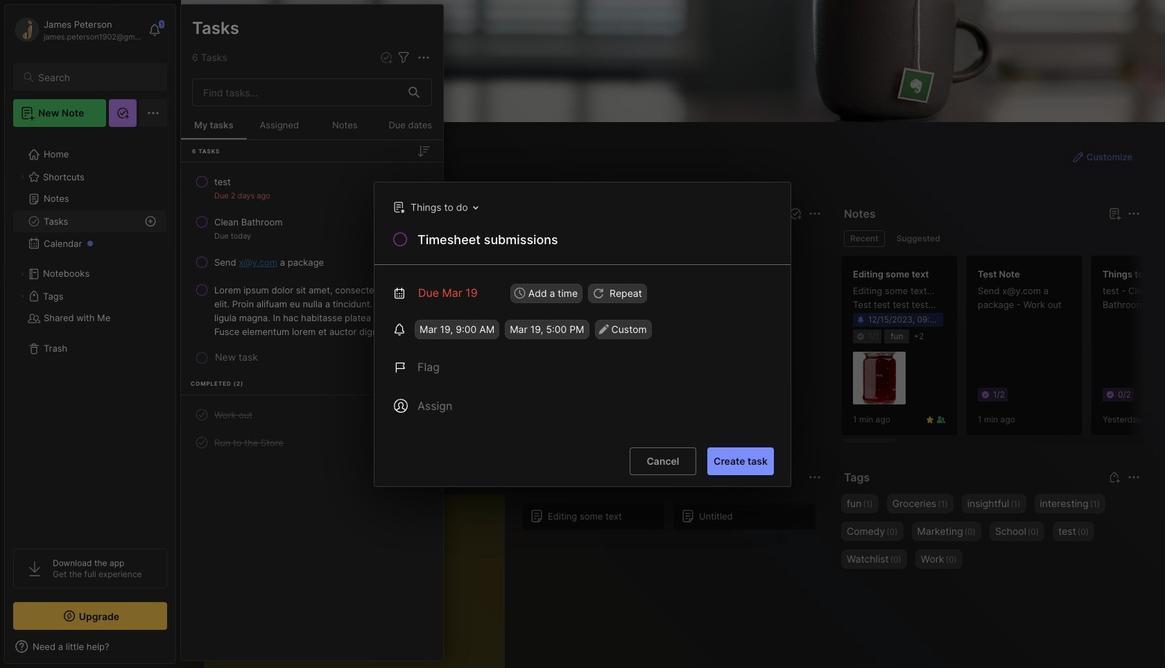 Task type: locate. For each thing, give the bounding box(es) containing it.
work out 0 cell
[[214, 408, 253, 422]]

none search field inside main element
[[38, 69, 155, 85]]

Enter task text field
[[416, 231, 774, 251]]

expand notebooks image
[[18, 270, 26, 278]]

1 tab from the left
[[844, 230, 885, 247]]

clean bathroom 1 cell
[[214, 215, 283, 229]]

Start writing… text field
[[215, 495, 504, 668]]

thumbnail image
[[853, 352, 906, 405]]

test 0 cell
[[214, 175, 231, 189]]

6 row from the top
[[187, 430, 438, 455]]

lorem ipsum dolor sit amet, consectetur adipiscing elit. proin alifuam eu nulla a tincidunt. curabitur ut ligula magna. in hac habitasse platea dictumst. fusce elementum lorem et auctor dignissim. proin eget mi id urna euismod consectetur. pellentesque porttitor ac urna quis fermentum: 3 cell
[[214, 283, 432, 339]]

tree
[[5, 135, 176, 536]]

row group
[[181, 140, 443, 467], [522, 239, 825, 434], [842, 255, 1166, 444], [522, 502, 825, 538]]

2 tab from the left
[[891, 230, 947, 247]]

2 row from the top
[[187, 210, 438, 247]]

3 row from the top
[[187, 250, 438, 275]]

delete due date image
[[487, 288, 497, 297]]

new task image
[[380, 51, 393, 65]]

tab list
[[844, 230, 1139, 247]]

5 row from the top
[[187, 402, 438, 427]]

send x@y.com a package 2 cell
[[214, 255, 324, 269]]

row
[[187, 169, 438, 207], [187, 210, 438, 247], [187, 250, 438, 275], [187, 278, 438, 344], [187, 402, 438, 427], [187, 430, 438, 455]]

run to the store 1 cell
[[214, 436, 284, 450]]

1 horizontal spatial tab
[[891, 230, 947, 247]]

Go to note or move task field
[[386, 197, 484, 217]]

0 horizontal spatial tab
[[844, 230, 885, 247]]

None search field
[[38, 69, 155, 85]]

tab
[[844, 230, 885, 247], [891, 230, 947, 247]]



Task type: describe. For each thing, give the bounding box(es) containing it.
main element
[[0, 0, 180, 668]]

4 row from the top
[[187, 278, 438, 344]]

tree inside main element
[[5, 135, 176, 536]]

1 row from the top
[[187, 169, 438, 207]]

expand tags image
[[18, 292, 26, 300]]

Find tasks… text field
[[195, 81, 400, 104]]

new task image
[[789, 207, 803, 221]]

Search text field
[[38, 71, 155, 84]]



Task type: vqa. For each thing, say whether or not it's contained in the screenshot.
the top '7'
no



